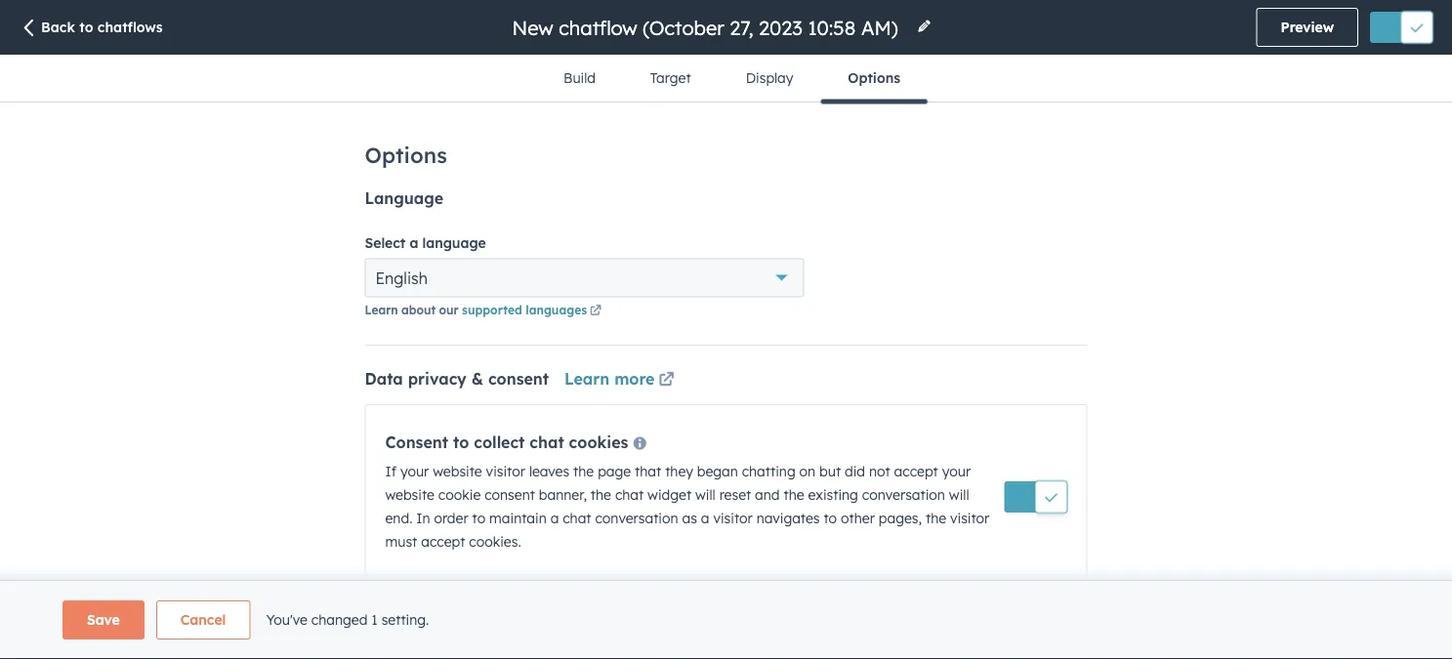Task type: locate. For each thing, give the bounding box(es) containing it.
0 vertical spatial accept
[[894, 463, 939, 480]]

1 horizontal spatial learn
[[565, 369, 610, 389]]

chatflows
[[98, 19, 163, 36]]

learn left more
[[565, 369, 610, 389]]

maintain
[[490, 510, 547, 527]]

target button
[[623, 55, 719, 102]]

to right back in the top left of the page
[[79, 19, 93, 36]]

language
[[423, 234, 486, 251]]

did
[[845, 463, 866, 480]]

display
[[746, 69, 794, 86]]

website
[[433, 463, 482, 480], [385, 487, 435, 504]]

link opens in a new window image inside supported languages link
[[590, 306, 602, 318]]

save
[[87, 612, 120, 629]]

learn
[[365, 303, 398, 318], [565, 369, 610, 389]]

2 will from the left
[[949, 487, 970, 504]]

consent up maintain
[[485, 487, 535, 504]]

0 horizontal spatial learn
[[365, 303, 398, 318]]

1 will from the left
[[696, 487, 716, 504]]

a
[[410, 234, 419, 251], [551, 510, 559, 527], [701, 510, 710, 527]]

chat up "leaves"
[[530, 433, 564, 452]]

languages
[[526, 303, 587, 318]]

cookies
[[569, 433, 629, 452]]

visitor right pages,
[[951, 510, 990, 527]]

order
[[434, 510, 469, 527]]

will
[[696, 487, 716, 504], [949, 487, 970, 504]]

to
[[79, 19, 93, 36], [453, 433, 469, 452], [472, 510, 486, 527], [824, 510, 837, 527]]

conversation
[[862, 487, 946, 504], [595, 510, 679, 527]]

cookies.
[[469, 533, 521, 551]]

build button
[[536, 55, 623, 102]]

your right if at the bottom
[[400, 463, 429, 480]]

0 vertical spatial learn
[[365, 303, 398, 318]]

conversation down widget
[[595, 510, 679, 527]]

website up end.
[[385, 487, 435, 504]]

1 your from the left
[[400, 463, 429, 480]]

1 vertical spatial consent
[[485, 487, 535, 504]]

cancel
[[181, 612, 226, 629]]

banner,
[[539, 487, 587, 504]]

1 vertical spatial accept
[[421, 533, 465, 551]]

0 vertical spatial options
[[848, 69, 901, 86]]

1 horizontal spatial visitor
[[714, 510, 753, 527]]

link opens in a new window image
[[590, 303, 602, 320], [590, 306, 602, 318], [659, 373, 675, 389], [659, 373, 675, 389]]

consent right the &
[[488, 369, 549, 389]]

not
[[869, 463, 891, 480]]

they
[[665, 463, 693, 480]]

about
[[402, 303, 436, 318]]

leaves
[[529, 463, 570, 480]]

1 horizontal spatial options
[[848, 69, 901, 86]]

options
[[848, 69, 901, 86], [365, 142, 447, 169]]

accept right not
[[894, 463, 939, 480]]

your right not
[[942, 463, 971, 480]]

accept down order
[[421, 533, 465, 551]]

1 horizontal spatial conversation
[[862, 487, 946, 504]]

visitor
[[486, 463, 526, 480], [714, 510, 753, 527], [951, 510, 990, 527]]

select a language
[[365, 234, 486, 251]]

reset
[[720, 487, 751, 504]]

1 horizontal spatial will
[[949, 487, 970, 504]]

as
[[682, 510, 697, 527]]

you've
[[266, 612, 308, 629]]

chat down page
[[615, 487, 644, 504]]

conversation up pages,
[[862, 487, 946, 504]]

options button
[[821, 55, 928, 104]]

the down page
[[591, 487, 612, 504]]

navigation
[[536, 55, 928, 104]]

0 horizontal spatial conversation
[[595, 510, 679, 527]]

in
[[416, 510, 430, 527]]

options inside button
[[848, 69, 901, 86]]

0 vertical spatial chat
[[530, 433, 564, 452]]

1 horizontal spatial your
[[942, 463, 971, 480]]

1 vertical spatial chat
[[615, 487, 644, 504]]

privacy
[[408, 369, 467, 389]]

1 vertical spatial learn
[[565, 369, 610, 389]]

0 horizontal spatial accept
[[421, 533, 465, 551]]

0 horizontal spatial your
[[400, 463, 429, 480]]

to inside back to chatflows button
[[79, 19, 93, 36]]

2 horizontal spatial a
[[701, 510, 710, 527]]

a down "banner,"
[[551, 510, 559, 527]]

accept
[[894, 463, 939, 480], [421, 533, 465, 551]]

None field
[[510, 14, 905, 41]]

visitor down reset
[[714, 510, 753, 527]]

build
[[564, 69, 596, 86]]

0 horizontal spatial visitor
[[486, 463, 526, 480]]

chat down "banner,"
[[563, 510, 592, 527]]

began
[[697, 463, 738, 480]]

website up cookie
[[433, 463, 482, 480]]

changed
[[311, 612, 368, 629]]

learn about our
[[365, 303, 462, 318]]

a right select
[[410, 234, 419, 251]]

a right the as
[[701, 510, 710, 527]]

preview button
[[1257, 8, 1359, 47]]

the
[[574, 463, 594, 480], [591, 487, 612, 504], [784, 487, 805, 504], [926, 510, 947, 527]]

chat
[[530, 433, 564, 452], [615, 487, 644, 504], [563, 510, 592, 527]]

you've changed 1 setting.
[[266, 612, 429, 629]]

0 horizontal spatial will
[[696, 487, 716, 504]]

to right order
[[472, 510, 486, 527]]

learn for learn more
[[565, 369, 610, 389]]

your
[[400, 463, 429, 480], [942, 463, 971, 480]]

0 horizontal spatial options
[[365, 142, 447, 169]]

visitor down consent to collect chat cookies
[[486, 463, 526, 480]]

learn left about
[[365, 303, 398, 318]]

target
[[651, 69, 691, 86]]

1 vertical spatial website
[[385, 487, 435, 504]]

1 horizontal spatial accept
[[894, 463, 939, 480]]

consent
[[488, 369, 549, 389], [485, 487, 535, 504]]

cancel button
[[156, 601, 250, 640]]

1 vertical spatial conversation
[[595, 510, 679, 527]]

1 horizontal spatial a
[[551, 510, 559, 527]]



Task type: vqa. For each thing, say whether or not it's contained in the screenshot.
top of
no



Task type: describe. For each thing, give the bounding box(es) containing it.
more
[[615, 369, 655, 389]]

back
[[41, 19, 75, 36]]

if
[[385, 463, 397, 480]]

widget
[[648, 487, 692, 504]]

must
[[385, 533, 417, 551]]

back to chatflows button
[[20, 18, 163, 39]]

setting.
[[382, 612, 429, 629]]

consent to collect chat cookies
[[385, 433, 629, 452]]

the left page
[[574, 463, 594, 480]]

language
[[365, 188, 444, 208]]

other
[[841, 510, 875, 527]]

to left collect at the bottom
[[453, 433, 469, 452]]

supported languages link
[[462, 303, 605, 320]]

end.
[[385, 510, 413, 527]]

learn more
[[565, 369, 655, 389]]

supported languages
[[462, 303, 587, 318]]

chatting
[[742, 463, 796, 480]]

consent
[[385, 433, 448, 452]]

2 horizontal spatial visitor
[[951, 510, 990, 527]]

consent inside if your website visitor leaves the page that they began chatting on but did not accept your website cookie consent banner, the chat widget will reset and the existing conversation will end. in order to maintain a chat conversation as a visitor navigates to other pages, the visitor must accept cookies.
[[485, 487, 535, 504]]

supported
[[462, 303, 522, 318]]

the up the navigates
[[784, 487, 805, 504]]

2 your from the left
[[942, 463, 971, 480]]

select
[[365, 234, 406, 251]]

page
[[598, 463, 631, 480]]

existing
[[808, 487, 859, 504]]

back to chatflows
[[41, 19, 163, 36]]

learn more link
[[565, 369, 678, 389]]

that
[[635, 463, 662, 480]]

preview
[[1281, 19, 1334, 36]]

to down existing
[[824, 510, 837, 527]]

&
[[472, 369, 484, 389]]

our
[[439, 303, 459, 318]]

english button
[[365, 258, 805, 297]]

2 vertical spatial chat
[[563, 510, 592, 527]]

display button
[[719, 55, 821, 102]]

collect
[[474, 433, 525, 452]]

navigates
[[757, 510, 820, 527]]

save button
[[63, 601, 144, 640]]

if your website visitor leaves the page that they began chatting on but did not accept your website cookie consent banner, the chat widget will reset and the existing conversation will end. in order to maintain a chat conversation as a visitor navigates to other pages, the visitor must accept cookies.
[[385, 463, 990, 551]]

data privacy & consent
[[365, 369, 549, 389]]

on
[[800, 463, 816, 480]]

0 horizontal spatial a
[[410, 234, 419, 251]]

1 vertical spatial options
[[365, 142, 447, 169]]

cookie
[[439, 487, 481, 504]]

1
[[372, 612, 378, 629]]

learn for learn about our
[[365, 303, 398, 318]]

the right pages,
[[926, 510, 947, 527]]

pages,
[[879, 510, 922, 527]]

data
[[365, 369, 403, 389]]

0 vertical spatial consent
[[488, 369, 549, 389]]

0 vertical spatial conversation
[[862, 487, 946, 504]]

english
[[376, 268, 428, 288]]

navigation containing build
[[536, 55, 928, 104]]

but
[[820, 463, 841, 480]]

0 vertical spatial website
[[433, 463, 482, 480]]

and
[[755, 487, 780, 504]]



